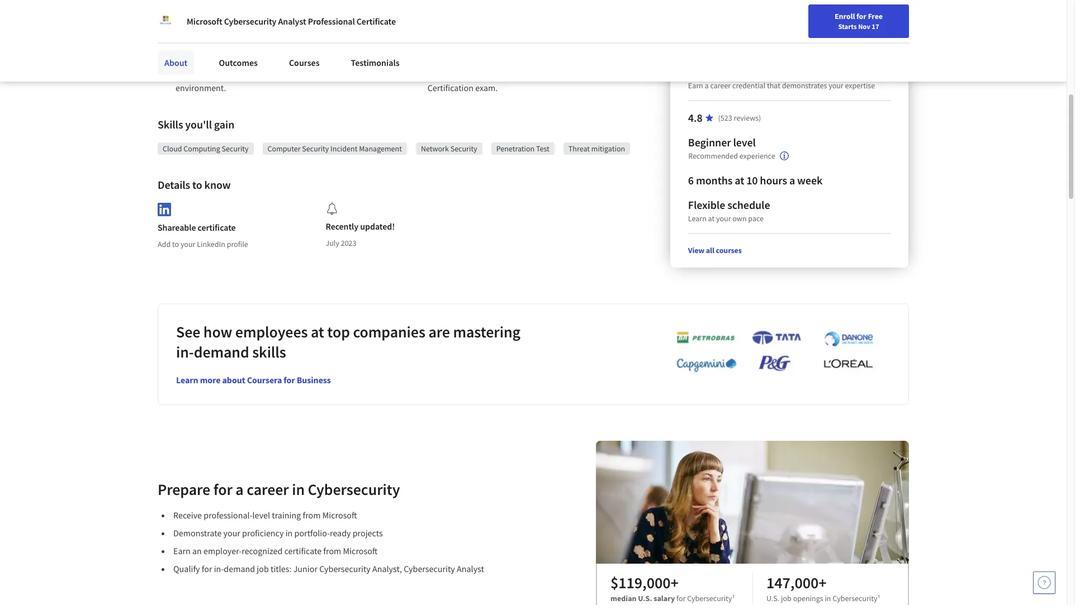 Task type: vqa. For each thing, say whether or not it's contained in the screenshot.
hearing
no



Task type: describe. For each thing, give the bounding box(es) containing it.
threat mitigation
[[569, 144, 625, 154]]

microsoft image
[[158, 13, 173, 29]]

for right qualify at the left bottom of page
[[202, 564, 212, 575]]

a left week
[[790, 173, 796, 187]]

a up professional-
[[236, 480, 244, 500]]

own
[[733, 213, 747, 224]]

by
[[370, 55, 379, 67]]

recommended experience
[[689, 151, 775, 161]]

microsoft up solutions.
[[187, 16, 222, 27]]

of
[[542, 6, 550, 17]]

demonstrate for demonstrate your proficiency in portfolio-ready projects
[[173, 528, 222, 539]]

find your new career link
[[751, 11, 832, 25]]

cybersecurity right analyst,
[[404, 564, 455, 575]]

you'll
[[185, 117, 212, 131]]

understand for earn
[[428, 6, 472, 17]]

receive
[[173, 510, 202, 521]]

prepare
[[158, 480, 210, 500]]

microsoft cybersecurity analyst professional certificate
[[187, 16, 396, 27]]

about link
[[158, 50, 194, 75]]

see how employees at top companies are mastering in-demand skills
[[176, 322, 521, 362]]

your left the expertise
[[829, 80, 844, 90]]

titles:
[[271, 564, 292, 575]]

ready
[[330, 528, 351, 539]]

1 vertical spatial career
[[247, 480, 289, 500]]

0 horizontal spatial an
[[192, 546, 202, 557]]

and inside develop and implement threat mitigation strategies by applying effective cybersecurity measures within an azure environment.
[[208, 55, 222, 67]]

$119,000 + median u.s. salary for cybersecurity ¹
[[611, 573, 735, 604]]

cybersecurity inside develop and implement threat mitigation strategies by applying effective cybersecurity measures within an azure environment.
[[243, 69, 294, 80]]

how
[[203, 322, 232, 342]]

qualify for in-demand job titles: junior cybersecurity analyst, cybersecurity analyst
[[173, 564, 484, 575]]

salary
[[654, 594, 675, 604]]

certificate
[[357, 16, 396, 27]]

0 vertical spatial level
[[734, 135, 756, 149]]

6
[[689, 173, 694, 187]]

about
[[164, 57, 188, 68]]

0 horizontal spatial network
[[517, 20, 548, 31]]

are
[[429, 322, 450, 342]]

new
[[496, 55, 512, 67]]

1 horizontal spatial analyst
[[457, 564, 484, 575]]

security,
[[270, 20, 302, 31]]

cybersecurity down ready
[[319, 564, 371, 575]]

help center image
[[1038, 577, 1051, 590]]

receive professional-level training from microsoft
[[173, 510, 357, 521]]

skills inside see how employees at top companies are mastering in-demand skills
[[252, 342, 286, 362]]

penetration
[[496, 144, 535, 154]]

environment.
[[176, 82, 226, 93]]

0 horizontal spatial analyst
[[278, 16, 306, 27]]

for inside $119,000 + median u.s. salary for cybersecurity ¹
[[677, 594, 686, 604]]

demonstrate your new skills with a capstone project and prepare for the industry-recognized microsoft sc-900 certification exam.
[[428, 55, 639, 93]]

infrastructures
[[549, 20, 604, 31]]

professional-
[[204, 510, 253, 521]]

add to your linkedin profile
[[158, 239, 248, 249]]

vulnerabilities
[[487, 6, 541, 17]]

prepare
[[428, 69, 457, 80]]

know
[[204, 178, 231, 192]]

updated!
[[360, 221, 395, 232]]

to inside understand the vulnerabilities of an organizations network and mitigate attacks on network infrastructures to protect data.
[[606, 20, 614, 31]]

professional
[[308, 16, 355, 27]]

find
[[757, 13, 771, 23]]

view all courses
[[689, 245, 742, 255]]

within
[[333, 69, 357, 80]]

the for earn a career credential that demonstrates your expertise
[[473, 6, 486, 17]]

demonstrate your proficiency in portfolio-ready projects
[[173, 528, 383, 539]]

to left know
[[192, 178, 202, 192]]

computing
[[184, 144, 220, 154]]

enroll
[[835, 11, 855, 21]]

prepare for a career in cybersecurity
[[158, 480, 400, 500]]

azure
[[370, 69, 391, 80]]

testimonials link
[[344, 50, 406, 75]]

penetration test
[[496, 144, 550, 154]]

outcomes
[[219, 57, 258, 68]]

to right add
[[172, 239, 179, 249]]

1 vertical spatial level
[[252, 510, 270, 521]]

outcomes link
[[212, 50, 264, 75]]

at for see how employees at top companies are mastering in-demand skills
[[311, 322, 324, 342]]

details to know
[[158, 178, 231, 192]]

top
[[327, 322, 350, 342]]

view
[[689, 245, 705, 255]]

(523 reviews)
[[719, 113, 762, 123]]

1 horizontal spatial network
[[615, 6, 646, 17]]

at for flexible schedule learn at your own pace
[[709, 213, 715, 224]]

mitigate
[[444, 20, 475, 31]]

your inside find your new career link
[[773, 13, 787, 23]]

show notifications image
[[916, 14, 929, 27]]

understand the vulnerabilities of an organizations network and mitigate attacks on network infrastructures to protect data.
[[428, 6, 648, 44]]

demonstrate for demonstrate your new skills with a capstone project and prepare for the industry-recognized microsoft sc-900 certification exam.
[[428, 55, 476, 67]]

1 horizontal spatial career
[[711, 80, 731, 90]]

a inside demonstrate your new skills with a capstone project and prepare for the industry-recognized microsoft sc-900 certification exam.
[[553, 55, 557, 67]]

english
[[852, 13, 880, 24]]

learn more about coursera for business link
[[176, 375, 331, 386]]

add
[[158, 239, 171, 249]]

an inside understand the vulnerabilities of an organizations network and mitigate attacks on network infrastructures to protect data.
[[552, 6, 561, 17]]

recently updated!
[[326, 221, 395, 232]]

in- inside see how employees at top companies are mastering in-demand skills
[[176, 342, 194, 362]]

for inside enroll for free starts nov 17
[[857, 11, 867, 21]]

learn inside flexible schedule learn at your own pace
[[689, 213, 707, 224]]

see
[[176, 322, 200, 342]]

coursera enterprise logos image
[[660, 330, 884, 378]]

that
[[768, 80, 781, 90]]

your inside flexible schedule learn at your own pace
[[717, 213, 731, 224]]

find your new career
[[757, 13, 827, 23]]

0 vertical spatial from
[[303, 510, 321, 521]]

experience
[[740, 151, 775, 161]]

career
[[805, 13, 827, 23]]

exam.
[[475, 82, 498, 93]]

147,000 + u.s. job openings in cybersecurity ¹
[[767, 573, 881, 604]]

strategies
[[332, 55, 368, 67]]

test
[[536, 144, 550, 154]]

10
[[747, 173, 758, 187]]

understand for skills
[[176, 6, 220, 17]]

mastering
[[453, 322, 521, 342]]

week
[[798, 173, 823, 187]]

pace
[[749, 213, 764, 224]]

industry-
[[485, 69, 519, 80]]

skills inside demonstrate your new skills with a capstone project and prepare for the industry-recognized microsoft sc-900 certification exam.
[[514, 55, 533, 67]]

your down shareable certificate
[[181, 239, 195, 249]]

0 vertical spatial job
[[257, 564, 269, 575]]

beginner level
[[689, 135, 756, 149]]

demonstrates
[[782, 80, 828, 90]]

months
[[696, 173, 733, 187]]

¹ for $119,000
[[732, 594, 735, 604]]

0 vertical spatial in
[[292, 480, 305, 500]]

6 months at 10 hours a week
[[689, 173, 823, 187]]

more
[[200, 375, 221, 386]]

identity
[[367, 20, 396, 31]]

attacks
[[476, 20, 503, 31]]

all
[[706, 245, 715, 255]]

schedule
[[728, 198, 771, 212]]

skills you'll gain
[[158, 117, 234, 131]]

demand inside see how employees at top companies are mastering in-demand skills
[[194, 342, 249, 362]]



Task type: locate. For each thing, give the bounding box(es) containing it.
2 ¹ from the left
[[878, 594, 881, 604]]

recognized down proficiency
[[242, 546, 283, 557]]

your down professional-
[[223, 528, 240, 539]]

¹ for 147,000
[[878, 594, 881, 604]]

cybersecurity up ready
[[308, 480, 400, 500]]

1 vertical spatial cybersecurity
[[243, 69, 294, 80]]

career left credential
[[711, 80, 731, 90]]

cybersecurity right openings
[[833, 594, 878, 604]]

recognized inside demonstrate your new skills with a capstone project and prepare for the industry-recognized microsoft sc-900 certification exam.
[[519, 69, 560, 80]]

expertise
[[845, 80, 876, 90]]

0 horizontal spatial career
[[247, 480, 289, 500]]

testimonials
[[351, 57, 400, 68]]

certificate
[[198, 222, 236, 233], [284, 546, 322, 557]]

0 horizontal spatial security
[[222, 144, 249, 154]]

u.s. inside $119,000 + median u.s. salary for cybersecurity ¹
[[638, 594, 652, 604]]

skills right new
[[514, 55, 533, 67]]

management
[[359, 144, 402, 154]]

microsoft
[[187, 16, 222, 27], [561, 69, 596, 80], [323, 510, 357, 521], [343, 546, 378, 557]]

2 understand from the left
[[428, 6, 472, 17]]

level up experience on the top of page
[[734, 135, 756, 149]]

linkedin
[[197, 239, 225, 249]]

in inside 147,000 + u.s. job openings in cybersecurity ¹
[[825, 594, 831, 604]]

0 horizontal spatial at
[[311, 322, 324, 342]]

¹ inside $119,000 + median u.s. salary for cybersecurity ¹
[[732, 594, 735, 604]]

0 vertical spatial mitigation
[[291, 55, 330, 67]]

2 vertical spatial in
[[825, 594, 831, 604]]

0 vertical spatial learn
[[689, 213, 707, 224]]

english button
[[832, 0, 900, 36]]

None search field
[[159, 7, 428, 29]]

security left incident
[[302, 144, 329, 154]]

and inside understand the vulnerabilities of an organizations network and mitigate attacks on network infrastructures to protect data.
[[428, 20, 442, 31]]

1 vertical spatial an
[[359, 69, 368, 80]]

the up foundational
[[221, 6, 234, 17]]

landscape
[[288, 6, 326, 17]]

flexible schedule learn at your own pace
[[689, 198, 771, 224]]

cybersecurity down threat
[[243, 69, 294, 80]]

qualify
[[173, 564, 200, 575]]

1 horizontal spatial in-
[[214, 564, 224, 575]]

an down testimonials
[[359, 69, 368, 80]]

2023
[[341, 238, 356, 248]]

a left credential
[[705, 80, 709, 90]]

level up proficiency
[[252, 510, 270, 521]]

147,000
[[767, 573, 819, 593]]

data.
[[428, 33, 447, 44]]

2 u.s. from the left
[[767, 594, 780, 604]]

mitigation up measures
[[291, 55, 330, 67]]

your inside demonstrate your new skills with a capstone project and prepare for the industry-recognized microsoft sc-900 certification exam.
[[478, 55, 495, 67]]

cybersecurity up security,
[[235, 6, 286, 17]]

0 vertical spatial network
[[615, 6, 646, 17]]

the inside demonstrate your new skills with a capstone project and prepare for the industry-recognized microsoft sc-900 certification exam.
[[471, 69, 483, 80]]

1 vertical spatial from
[[323, 546, 341, 557]]

your right find
[[773, 13, 787, 23]]

courses
[[716, 245, 742, 255]]

earn up 4.8
[[689, 80, 704, 90]]

in right openings
[[825, 594, 831, 604]]

1 horizontal spatial job
[[781, 594, 792, 604]]

and up data.
[[428, 20, 442, 31]]

for up nov at right
[[857, 11, 867, 21]]

¹
[[732, 594, 735, 604], [878, 594, 881, 604]]

earn an employer-recognized certificate from microsoft
[[173, 546, 378, 557]]

on
[[505, 20, 515, 31]]

0 vertical spatial recognized
[[519, 69, 560, 80]]

and up 900
[[623, 55, 638, 67]]

the for skills you'll gain
[[221, 6, 234, 17]]

business
[[297, 375, 331, 386]]

microsoft down capstone
[[561, 69, 596, 80]]

july 2023
[[326, 238, 356, 248]]

an up qualify at the left bottom of page
[[192, 546, 202, 557]]

understand up mitigate
[[428, 6, 472, 17]]

career up receive professional-level training from microsoft
[[247, 480, 289, 500]]

1 vertical spatial at
[[709, 213, 715, 224]]

employees
[[235, 322, 308, 342]]

cybersecurity inside understand the cybersecurity landscape and learn core concepts foundational to security, compliance, and identity solutions.
[[235, 6, 286, 17]]

network up "protect"
[[615, 6, 646, 17]]

1 security from the left
[[222, 144, 249, 154]]

at down flexible
[[709, 213, 715, 224]]

median
[[611, 594, 637, 604]]

an inside develop and implement threat mitigation strategies by applying effective cybersecurity measures within an azure environment.
[[359, 69, 368, 80]]

the up exam.
[[471, 69, 483, 80]]

1 horizontal spatial from
[[323, 546, 341, 557]]

in up training
[[292, 480, 305, 500]]

1 horizontal spatial understand
[[428, 6, 472, 17]]

from up qualify for in-demand job titles: junior cybersecurity analyst, cybersecurity analyst
[[323, 546, 341, 557]]

u.s. inside 147,000 + u.s. job openings in cybersecurity ¹
[[767, 594, 780, 604]]

to inside understand the cybersecurity landscape and learn core concepts foundational to security, compliance, and identity solutions.
[[261, 20, 269, 31]]

recognized
[[519, 69, 560, 80], [242, 546, 283, 557]]

and inside demonstrate your new skills with a capstone project and prepare for the industry-recognized microsoft sc-900 certification exam.
[[623, 55, 638, 67]]

to left "protect"
[[606, 20, 614, 31]]

new
[[789, 13, 804, 23]]

the
[[221, 6, 234, 17], [473, 6, 486, 17], [471, 69, 483, 80]]

an
[[552, 6, 561, 17], [359, 69, 368, 80], [192, 546, 202, 557]]

courses link
[[282, 50, 326, 75]]

july
[[326, 238, 339, 248]]

in- left how
[[176, 342, 194, 362]]

with
[[535, 55, 551, 67]]

mitigation inside develop and implement threat mitigation strategies by applying effective cybersecurity measures within an azure environment.
[[291, 55, 330, 67]]

projects
[[353, 528, 383, 539]]

cybersecurity right salary
[[687, 594, 732, 604]]

demand down the employer-
[[224, 564, 255, 575]]

1 ¹ from the left
[[732, 594, 735, 604]]

learn more about coursera for business
[[176, 375, 331, 386]]

0 horizontal spatial level
[[252, 510, 270, 521]]

information about difficulty level pre-requisites. image
[[780, 151, 789, 160]]

details
[[158, 178, 190, 192]]

demonstrate inside demonstrate your new skills with a capstone project and prepare for the industry-recognized microsoft sc-900 certification exam.
[[428, 55, 476, 67]]

mitigation right threat at the top right of the page
[[592, 144, 625, 154]]

2 + from the left
[[819, 573, 827, 593]]

proficiency
[[242, 528, 284, 539]]

solutions.
[[176, 33, 212, 44]]

cybersecurity inside $119,000 + median u.s. salary for cybersecurity ¹
[[687, 594, 732, 604]]

earn for earn a career credential that demonstrates your expertise
[[689, 80, 704, 90]]

job down 147,000
[[781, 594, 792, 604]]

view all courses link
[[689, 245, 742, 255]]

+ for 147,000
[[819, 573, 827, 593]]

1 horizontal spatial an
[[359, 69, 368, 80]]

in- down the employer-
[[214, 564, 224, 575]]

incident
[[331, 144, 358, 154]]

courses
[[289, 57, 320, 68]]

and up effective
[[208, 55, 222, 67]]

1 horizontal spatial demonstrate
[[428, 55, 476, 67]]

0 horizontal spatial understand
[[176, 6, 220, 17]]

earn
[[689, 80, 704, 90], [173, 546, 191, 557]]

and
[[328, 6, 342, 17], [351, 20, 365, 31], [428, 20, 442, 31], [208, 55, 222, 67], [623, 55, 638, 67]]

0 horizontal spatial mitigation
[[291, 55, 330, 67]]

0 vertical spatial earn
[[689, 80, 704, 90]]

certification
[[428, 82, 474, 93]]

1 understand from the left
[[176, 6, 220, 17]]

0 vertical spatial career
[[711, 80, 731, 90]]

for up professional-
[[213, 480, 233, 500]]

0 horizontal spatial +
[[671, 573, 679, 593]]

1 u.s. from the left
[[638, 594, 652, 604]]

understand inside understand the vulnerabilities of an organizations network and mitigate attacks on network infrastructures to protect data.
[[428, 6, 472, 17]]

the inside understand the vulnerabilities of an organizations network and mitigate attacks on network infrastructures to protect data.
[[473, 6, 486, 17]]

security for network security
[[451, 144, 477, 154]]

the inside understand the cybersecurity landscape and learn core concepts foundational to security, compliance, and identity solutions.
[[221, 6, 234, 17]]

1 horizontal spatial security
[[302, 144, 329, 154]]

a right with
[[553, 55, 557, 67]]

skills
[[514, 55, 533, 67], [252, 342, 286, 362]]

concepts
[[176, 20, 209, 31]]

earn for earn an employer-recognized certificate from microsoft
[[173, 546, 191, 557]]

1 vertical spatial earn
[[173, 546, 191, 557]]

cybersecurity up implement at the top left of the page
[[224, 16, 276, 27]]

2 vertical spatial at
[[311, 322, 324, 342]]

2 horizontal spatial an
[[552, 6, 561, 17]]

1 + from the left
[[671, 573, 679, 593]]

capstone
[[559, 55, 593, 67]]

for up certification
[[459, 69, 469, 80]]

threat
[[569, 144, 590, 154]]

at inside flexible schedule learn at your own pace
[[709, 213, 715, 224]]

the up attacks
[[473, 6, 486, 17]]

¹ inside 147,000 + u.s. job openings in cybersecurity ¹
[[878, 594, 881, 604]]

recognized down with
[[519, 69, 560, 80]]

1 vertical spatial learn
[[176, 375, 198, 386]]

demonstrate down receive on the bottom of the page
[[173, 528, 222, 539]]

1 horizontal spatial earn
[[689, 80, 704, 90]]

your left own on the right top of the page
[[717, 213, 731, 224]]

u.s. down $119,000
[[638, 594, 652, 604]]

reviews)
[[734, 113, 762, 123]]

0 horizontal spatial recognized
[[242, 546, 283, 557]]

for right salary
[[677, 594, 686, 604]]

earn up qualify at the left bottom of page
[[173, 546, 191, 557]]

0 horizontal spatial skills
[[252, 342, 286, 362]]

0 horizontal spatial demonstrate
[[173, 528, 222, 539]]

network down of
[[517, 20, 548, 31]]

1 vertical spatial recognized
[[242, 546, 283, 557]]

skills up coursera at the bottom left of page
[[252, 342, 286, 362]]

analyst
[[278, 16, 306, 27], [457, 564, 484, 575]]

2 horizontal spatial at
[[735, 173, 745, 187]]

microsoft up ready
[[323, 510, 357, 521]]

+ inside $119,000 + median u.s. salary for cybersecurity ¹
[[671, 573, 679, 593]]

organizations
[[563, 6, 613, 17]]

for inside demonstrate your new skills with a capstone project and prepare for the industry-recognized microsoft sc-900 certification exam.
[[459, 69, 469, 80]]

and up "compliance,"
[[328, 6, 342, 17]]

1 vertical spatial skills
[[252, 342, 286, 362]]

+ up openings
[[819, 573, 827, 593]]

at
[[735, 173, 745, 187], [709, 213, 715, 224], [311, 322, 324, 342]]

1 horizontal spatial u.s.
[[767, 594, 780, 604]]

cybersecurity
[[235, 6, 286, 17], [243, 69, 294, 80]]

0 horizontal spatial earn
[[173, 546, 191, 557]]

beginner
[[689, 135, 731, 149]]

and down learn
[[351, 20, 365, 31]]

1 vertical spatial demonstrate
[[173, 528, 222, 539]]

develop and implement threat mitigation strategies by applying effective cybersecurity measures within an azure environment.
[[176, 55, 393, 93]]

0 vertical spatial cybersecurity
[[235, 6, 286, 17]]

2 horizontal spatial security
[[451, 144, 477, 154]]

demonstrate up prepare
[[428, 55, 476, 67]]

1 vertical spatial certificate
[[284, 546, 322, 557]]

learn left "more" on the left
[[176, 375, 198, 386]]

0 vertical spatial certificate
[[198, 222, 236, 233]]

demand up "more" on the left
[[194, 342, 249, 362]]

to left security,
[[261, 20, 269, 31]]

an right of
[[552, 6, 561, 17]]

security right network
[[451, 144, 477, 154]]

0 horizontal spatial learn
[[176, 375, 198, 386]]

1 vertical spatial network
[[517, 20, 548, 31]]

at inside see how employees at top companies are mastering in-demand skills
[[311, 322, 324, 342]]

profile
[[227, 239, 248, 249]]

credential
[[733, 80, 766, 90]]

17
[[872, 22, 879, 31]]

0 vertical spatial demonstrate
[[428, 55, 476, 67]]

microsoft down projects
[[343, 546, 378, 557]]

free
[[868, 11, 883, 21]]

+ for $119,000
[[671, 573, 679, 593]]

0 vertical spatial analyst
[[278, 16, 306, 27]]

computer security incident management
[[268, 144, 402, 154]]

0 horizontal spatial job
[[257, 564, 269, 575]]

0 horizontal spatial in-
[[176, 342, 194, 362]]

0 horizontal spatial ¹
[[732, 594, 735, 604]]

1 vertical spatial demand
[[224, 564, 255, 575]]

0 horizontal spatial certificate
[[198, 222, 236, 233]]

understand
[[176, 6, 220, 17], [428, 6, 472, 17]]

1 vertical spatial in
[[286, 528, 293, 539]]

1 vertical spatial analyst
[[457, 564, 484, 575]]

(523
[[719, 113, 733, 123]]

2 security from the left
[[302, 144, 329, 154]]

+ inside 147,000 + u.s. job openings in cybersecurity ¹
[[819, 573, 827, 593]]

1 horizontal spatial ¹
[[878, 594, 881, 604]]

1 vertical spatial mitigation
[[592, 144, 625, 154]]

+
[[671, 573, 679, 593], [819, 573, 827, 593]]

1 vertical spatial in-
[[214, 564, 224, 575]]

microsoft inside demonstrate your new skills with a capstone project and prepare for the industry-recognized microsoft sc-900 certification exam.
[[561, 69, 596, 80]]

0 horizontal spatial from
[[303, 510, 321, 521]]

job
[[257, 564, 269, 575], [781, 594, 792, 604]]

at left '10'
[[735, 173, 745, 187]]

flexible
[[689, 198, 726, 212]]

in-
[[176, 342, 194, 362], [214, 564, 224, 575]]

certificate up linkedin
[[198, 222, 236, 233]]

security down gain in the top left of the page
[[222, 144, 249, 154]]

1 horizontal spatial recognized
[[519, 69, 560, 80]]

nov
[[858, 22, 871, 31]]

at left top
[[311, 322, 324, 342]]

implement
[[224, 55, 265, 67]]

companies
[[353, 322, 426, 342]]

network security
[[421, 144, 477, 154]]

job left the titles:
[[257, 564, 269, 575]]

understand inside understand the cybersecurity landscape and learn core concepts foundational to security, compliance, and identity solutions.
[[176, 6, 220, 17]]

0 horizontal spatial u.s.
[[638, 594, 652, 604]]

2 vertical spatial an
[[192, 546, 202, 557]]

demand
[[194, 342, 249, 362], [224, 564, 255, 575]]

1 horizontal spatial level
[[734, 135, 756, 149]]

4.8
[[689, 111, 703, 125]]

1 horizontal spatial certificate
[[284, 546, 322, 557]]

0 vertical spatial in-
[[176, 342, 194, 362]]

compliance,
[[304, 20, 349, 31]]

u.s. down 147,000
[[767, 594, 780, 604]]

applying
[[176, 69, 208, 80]]

+ up salary
[[671, 573, 679, 593]]

learn down flexible
[[689, 213, 707, 224]]

for left the business
[[284, 375, 295, 386]]

1 horizontal spatial +
[[819, 573, 827, 593]]

0 vertical spatial demand
[[194, 342, 249, 362]]

1 vertical spatial job
[[781, 594, 792, 604]]

for
[[857, 11, 867, 21], [459, 69, 469, 80], [284, 375, 295, 386], [213, 480, 233, 500], [202, 564, 212, 575], [677, 594, 686, 604]]

security for computer security incident management
[[302, 144, 329, 154]]

threat
[[267, 55, 290, 67]]

core
[[365, 6, 381, 17]]

job inside 147,000 + u.s. job openings in cybersecurity ¹
[[781, 594, 792, 604]]

cybersecurity inside 147,000 + u.s. job openings in cybersecurity ¹
[[833, 594, 878, 604]]

0 vertical spatial an
[[552, 6, 561, 17]]

certificate up junior
[[284, 546, 322, 557]]

1 horizontal spatial mitigation
[[592, 144, 625, 154]]

your left new
[[478, 55, 495, 67]]

from up portfolio-
[[303, 510, 321, 521]]

1 horizontal spatial learn
[[689, 213, 707, 224]]

in down training
[[286, 528, 293, 539]]

understand up concepts
[[176, 6, 220, 17]]

portfolio-
[[294, 528, 330, 539]]

1 horizontal spatial skills
[[514, 55, 533, 67]]

1 horizontal spatial at
[[709, 213, 715, 224]]

0 vertical spatial skills
[[514, 55, 533, 67]]

3 security from the left
[[451, 144, 477, 154]]

0 vertical spatial at
[[735, 173, 745, 187]]



